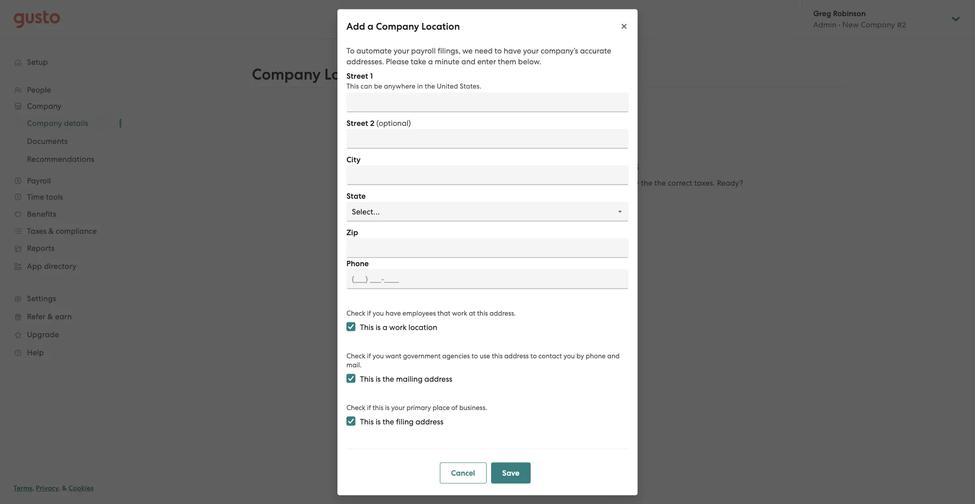 Task type: vqa. For each thing, say whether or not it's contained in the screenshot.
PEOPLE dropdown button
no



Task type: locate. For each thing, give the bounding box(es) containing it.
you left by
[[564, 352, 575, 360]]

address down 'government'
[[425, 374, 453, 383]]

have
[[504, 46, 522, 55], [386, 309, 401, 317]]

this is the filing address
[[360, 417, 444, 426]]

0 vertical spatial company
[[376, 20, 419, 32]]

of
[[452, 403, 458, 411]]

2 vertical spatial and
[[608, 352, 620, 360]]

your right where
[[401, 178, 417, 187]]

1 check from the top
[[347, 309, 366, 317]]

be
[[374, 82, 382, 90]]

is right this is a work location "option"
[[376, 322, 381, 331]]

if left want
[[367, 352, 371, 360]]

0 vertical spatial if
[[367, 309, 371, 317]]

state
[[347, 191, 366, 201]]

0 horizontal spatial we
[[463, 46, 473, 55]]

is right this is the mailing address option
[[376, 374, 381, 383]]

check
[[347, 309, 366, 317], [347, 352, 366, 360], [347, 403, 366, 411]]

check up mail.
[[347, 352, 366, 360]]

0 horizontal spatial have
[[386, 309, 401, 317]]

1 horizontal spatial to
[[495, 46, 502, 55]]

0 vertical spatial have
[[504, 46, 522, 55]]

work left location
[[390, 322, 407, 331]]

0 vertical spatial this
[[477, 309, 488, 317]]

zip
[[347, 228, 358, 237]]

this right this is the filing address checkbox
[[360, 417, 374, 426]]

1 vertical spatial a
[[428, 57, 433, 66]]

to left contact
[[531, 352, 537, 360]]

1 horizontal spatial this
[[477, 309, 488, 317]]

your right file
[[570, 178, 586, 187]]

0 horizontal spatial company
[[252, 65, 321, 84]]

this right this is the mailing address option
[[360, 374, 374, 383]]

1 horizontal spatial we
[[499, 178, 509, 187]]

0 horizontal spatial ,
[[32, 484, 34, 492]]

check for this is the filing address
[[347, 403, 366, 411]]

&
[[62, 484, 67, 492]]

1 horizontal spatial work
[[452, 309, 468, 317]]

if for this is a work location
[[367, 309, 371, 317]]

Street 1 field
[[347, 92, 629, 112]]

1 vertical spatial work
[[390, 322, 407, 331]]

1 horizontal spatial can
[[511, 178, 524, 187]]

address down primary
[[416, 417, 444, 426]]

0 horizontal spatial to
[[472, 352, 478, 360]]

1 vertical spatial address
[[425, 374, 453, 383]]

2 horizontal spatial a
[[428, 57, 433, 66]]

2 check from the top
[[347, 352, 366, 360]]

2 vertical spatial check
[[347, 403, 366, 411]]

so
[[489, 178, 497, 187]]

this for this is the mailing address
[[360, 374, 374, 383]]

company's
[[541, 46, 579, 55]]

Street 2 field
[[347, 129, 629, 148]]

business.
[[460, 403, 487, 411]]

cookies
[[69, 484, 94, 492]]

if inside check if you want government agencies to use this address to contact you by phone and mail.
[[367, 352, 371, 360]]

address inside check if you want government agencies to use this address to contact you by phone and mail.
[[505, 352, 529, 360]]

company
[[376, 20, 419, 32], [252, 65, 321, 84], [517, 158, 575, 173]]

1 vertical spatial have
[[386, 309, 401, 317]]

start.
[[548, 189, 566, 198]]

add up located
[[458, 158, 483, 173]]

2 horizontal spatial this
[[492, 352, 503, 360]]

a up automate
[[368, 20, 374, 32]]

can
[[361, 82, 373, 90], [511, 178, 524, 187]]

if up this is a work location
[[367, 309, 371, 317]]

add up to
[[347, 20, 365, 32]]

,
[[32, 484, 34, 492], [59, 484, 60, 492]]

employees
[[403, 309, 436, 317]]

1 vertical spatial we
[[499, 178, 509, 187]]

is up this is the filing address
[[385, 403, 390, 411]]

locations
[[324, 65, 392, 84]]

where
[[377, 178, 399, 187]]

check up this is a work location "option"
[[347, 309, 366, 317]]

0 vertical spatial a
[[368, 20, 374, 32]]

have up this is a work location
[[386, 309, 401, 317]]

street left the 1
[[347, 71, 368, 80]]

pay
[[626, 178, 639, 187]]

this
[[347, 82, 359, 90], [360, 322, 374, 331], [360, 374, 374, 383], [360, 417, 374, 426]]

2 vertical spatial this
[[373, 403, 384, 411]]

the left correct
[[655, 178, 666, 187]]

this right this is a work location "option"
[[360, 322, 374, 331]]

you up this is a work location
[[373, 309, 384, 317]]

Zip field
[[347, 238, 629, 258]]

3 check from the top
[[347, 403, 366, 411]]

0 vertical spatial check
[[347, 309, 366, 317]]

2 vertical spatial address
[[416, 417, 444, 426]]

address
[[505, 352, 529, 360], [425, 374, 453, 383], [416, 417, 444, 426]]

address.
[[490, 309, 516, 317]]

can inside tell us where your company is located so we can properly file your forms and pay the the correct taxes. ready? let's start.
[[511, 178, 524, 187]]

1 horizontal spatial add
[[458, 158, 483, 173]]

is inside tell us where your company is located so we can properly file your forms and pay the the correct taxes. ready? let's start.
[[453, 178, 458, 187]]

2 vertical spatial a
[[383, 322, 388, 331]]

the inside street 1 this can be anywhere in the united states.
[[425, 82, 435, 90]]

this for this is a work location
[[360, 322, 374, 331]]

street left '2'
[[347, 118, 368, 128]]

0 horizontal spatial a
[[368, 20, 374, 32]]

1 vertical spatial and
[[610, 178, 624, 187]]

0 horizontal spatial add
[[347, 20, 365, 32]]

your up please
[[394, 46, 410, 55]]

privacy
[[36, 484, 59, 492]]

united
[[437, 82, 458, 90]]

street for 2
[[347, 118, 368, 128]]

and left 'enter'
[[462, 57, 476, 66]]

2
[[370, 118, 375, 128]]

to left use
[[472, 352, 478, 360]]

1 street from the top
[[347, 71, 368, 80]]

if for this is the mailing address
[[367, 352, 371, 360]]

ready?
[[717, 178, 744, 187]]

to
[[495, 46, 502, 55], [472, 352, 478, 360], [531, 352, 537, 360]]

0 vertical spatial address
[[505, 352, 529, 360]]

company addresses image
[[532, 113, 566, 146]]

2 , from the left
[[59, 484, 60, 492]]

0 horizontal spatial work
[[390, 322, 407, 331]]

(optional)
[[377, 118, 411, 127]]

taxes.
[[695, 178, 715, 187]]

street inside street 1 this can be anywhere in the united states.
[[347, 71, 368, 80]]

1 vertical spatial if
[[367, 352, 371, 360]]

cancel button
[[440, 462, 487, 483]]

the right in
[[425, 82, 435, 90]]

we inside to automate your payroll filings, we need to have your company's accurate addresses. please take a minute and enter them below.
[[463, 46, 473, 55]]

addresses.
[[347, 57, 384, 66]]

have up them
[[504, 46, 522, 55]]

we right so
[[499, 178, 509, 187]]

we
[[463, 46, 473, 55], [499, 178, 509, 187]]

1 vertical spatial company
[[252, 65, 321, 84]]

check if you want government agencies to use this address to contact you by phone and mail.
[[347, 352, 620, 369]]

and left pay
[[610, 178, 624, 187]]

this right at
[[477, 309, 488, 317]]

0 vertical spatial can
[[361, 82, 373, 90]]

address for this is the filing address
[[416, 417, 444, 426]]

1 horizontal spatial ,
[[59, 484, 60, 492]]

0 vertical spatial and
[[462, 57, 476, 66]]

cancel
[[451, 468, 475, 477]]

1 horizontal spatial have
[[504, 46, 522, 55]]

street
[[347, 71, 368, 80], [347, 118, 368, 128]]

a right the take
[[428, 57, 433, 66]]

you
[[373, 309, 384, 317], [373, 352, 384, 360], [564, 352, 575, 360]]

City field
[[347, 165, 629, 185]]

in
[[417, 82, 423, 90]]

, left "privacy" link
[[32, 484, 34, 492]]

1 vertical spatial can
[[511, 178, 524, 187]]

0 vertical spatial street
[[347, 71, 368, 80]]

city
[[347, 155, 361, 164]]

if
[[367, 309, 371, 317], [367, 352, 371, 360], [367, 403, 371, 411]]

check inside check if you want government agencies to use this address to contact you by phone and mail.
[[347, 352, 366, 360]]

is for this is the filing address
[[376, 417, 381, 426]]

and right phone
[[608, 352, 620, 360]]

and inside to automate your payroll filings, we need to have your company's accurate addresses. please take a minute and enter them below.
[[462, 57, 476, 66]]

1 vertical spatial this
[[492, 352, 503, 360]]

please
[[386, 57, 409, 66]]

a inside to automate your payroll filings, we need to have your company's accurate addresses. please take a minute and enter them below.
[[428, 57, 433, 66]]

work
[[452, 309, 468, 317], [390, 322, 407, 331]]

0 vertical spatial add
[[347, 20, 365, 32]]

and
[[462, 57, 476, 66], [610, 178, 624, 187], [608, 352, 620, 360]]

2 if from the top
[[367, 352, 371, 360]]

need
[[475, 46, 493, 55]]

1 horizontal spatial company
[[376, 20, 419, 32]]

this
[[477, 309, 488, 317], [492, 352, 503, 360], [373, 403, 384, 411]]

2 horizontal spatial company
[[517, 158, 575, 173]]

company inside dialog
[[376, 20, 419, 32]]

1 if from the top
[[367, 309, 371, 317]]

This is the mailing address checkbox
[[347, 374, 356, 383]]

take
[[411, 57, 426, 66]]

1 vertical spatial check
[[347, 352, 366, 360]]

your
[[487, 158, 514, 173]]

is
[[453, 178, 458, 187], [376, 322, 381, 331], [376, 374, 381, 383], [385, 403, 390, 411], [376, 417, 381, 426]]

terms , privacy , & cookies
[[13, 484, 94, 492]]

we left "need" on the top of the page
[[463, 46, 473, 55]]

This is the filing address checkbox
[[347, 416, 356, 425]]

add for add a company location
[[347, 20, 365, 32]]

this inside check if you want government agencies to use this address to contact you by phone and mail.
[[492, 352, 503, 360]]

work left at
[[452, 309, 468, 317]]

a
[[368, 20, 374, 32], [428, 57, 433, 66], [383, 322, 388, 331]]

phone
[[586, 352, 606, 360]]

0 horizontal spatial can
[[361, 82, 373, 90]]

location
[[422, 20, 460, 32]]

company for add your company addresses
[[517, 158, 575, 173]]

cookies button
[[69, 483, 94, 494]]

0 vertical spatial we
[[463, 46, 473, 55]]

2 street from the top
[[347, 118, 368, 128]]

this up this is the filing address
[[373, 403, 384, 411]]

1 vertical spatial add
[[458, 158, 483, 173]]

this for address
[[492, 352, 503, 360]]

2 vertical spatial if
[[367, 403, 371, 411]]

the
[[425, 82, 435, 90], [641, 178, 653, 187], [655, 178, 666, 187], [383, 374, 394, 383], [383, 417, 394, 426]]

that
[[438, 309, 451, 317]]

add inside "add company location" dialog
[[347, 20, 365, 32]]

if up this is the filing address
[[367, 403, 371, 411]]

to up them
[[495, 46, 502, 55]]

this left be
[[347, 82, 359, 90]]

check for this is the mailing address
[[347, 352, 366, 360]]

government
[[403, 352, 441, 360]]

2 vertical spatial company
[[517, 158, 575, 173]]

check up this is the filing address checkbox
[[347, 403, 366, 411]]

is left filing
[[376, 417, 381, 426]]

the left filing
[[383, 417, 394, 426]]

you left want
[[373, 352, 384, 360]]

can down the 1
[[361, 82, 373, 90]]

this for this is the filing address
[[360, 417, 374, 426]]

3 if from the top
[[367, 403, 371, 411]]

enter
[[478, 57, 496, 66]]

, left &
[[59, 484, 60, 492]]

is left located
[[453, 178, 458, 187]]

can left properly
[[511, 178, 524, 187]]

a up want
[[383, 322, 388, 331]]

this right use
[[492, 352, 503, 360]]

to inside to automate your payroll filings, we need to have your company's accurate addresses. please take a minute and enter them below.
[[495, 46, 502, 55]]

1 vertical spatial street
[[347, 118, 368, 128]]

forms
[[588, 178, 608, 187]]

address right use
[[505, 352, 529, 360]]



Task type: describe. For each thing, give the bounding box(es) containing it.
mailing
[[396, 374, 423, 383]]

add a company location
[[347, 20, 460, 32]]

check if this is your primary place of business.
[[347, 403, 487, 411]]

want
[[386, 352, 402, 360]]

correct
[[668, 178, 693, 187]]

this is a work location
[[360, 322, 438, 331]]

check for this is a work location
[[347, 309, 366, 317]]

account menu element
[[802, 0, 962, 38]]

your up this is the filing address
[[391, 403, 405, 411]]

this inside street 1 this can be anywhere in the united states.
[[347, 82, 359, 90]]

this is the mailing address
[[360, 374, 453, 383]]

place
[[433, 403, 450, 411]]

0 horizontal spatial this
[[373, 403, 384, 411]]

the right pay
[[641, 178, 653, 187]]

mail.
[[347, 361, 362, 369]]

contact
[[539, 352, 562, 360]]

can inside street 1 this can be anywhere in the united states.
[[361, 82, 373, 90]]

anywhere
[[384, 82, 416, 90]]

properly
[[526, 178, 556, 187]]

your up the below.
[[523, 46, 539, 55]]

add company location dialog
[[338, 9, 638, 495]]

save button
[[491, 462, 531, 483]]

check if you have employees that work at this address.
[[347, 309, 516, 317]]

let's
[[531, 189, 546, 198]]

add your company addresses
[[458, 158, 639, 173]]

states.
[[460, 82, 482, 90]]

and inside tell us where your company is located so we can properly file your forms and pay the the correct taxes. ready? let's start.
[[610, 178, 624, 187]]

you for the
[[373, 352, 384, 360]]

file
[[558, 178, 569, 187]]

use
[[480, 352, 491, 360]]

have inside to automate your payroll filings, we need to have your company's accurate addresses. please take a minute and enter them below.
[[504, 46, 522, 55]]

at
[[469, 309, 476, 317]]

street for 1
[[347, 71, 368, 80]]

address for this is the mailing address
[[425, 374, 453, 383]]

street 1 this can be anywhere in the united states.
[[347, 71, 482, 90]]

located
[[460, 178, 487, 187]]

tell
[[354, 178, 365, 187]]

save
[[502, 468, 520, 477]]

street 2 (optional)
[[347, 118, 411, 128]]

this for location
[[477, 309, 488, 317]]

location
[[409, 322, 438, 331]]

agencies
[[443, 352, 470, 360]]

company locations
[[252, 65, 392, 84]]

and inside check if you want government agencies to use this address to contact you by phone and mail.
[[608, 352, 620, 360]]

is for this is the mailing address
[[376, 374, 381, 383]]

terms
[[13, 484, 32, 492]]

This is a work location checkbox
[[347, 322, 356, 331]]

1 , from the left
[[32, 484, 34, 492]]

if for this is the filing address
[[367, 403, 371, 411]]

home image
[[13, 10, 60, 28]]

is for this is a work location
[[376, 322, 381, 331]]

company
[[418, 178, 451, 187]]

company for add a company location
[[376, 20, 419, 32]]

Phone text field
[[347, 269, 629, 289]]

privacy link
[[36, 484, 59, 492]]

phone
[[347, 259, 369, 268]]

them
[[498, 57, 517, 66]]

1 horizontal spatial a
[[383, 322, 388, 331]]

1
[[370, 71, 373, 80]]

add for add your company addresses
[[458, 158, 483, 173]]

we inside tell us where your company is located so we can properly file your forms and pay the the correct taxes. ready? let's start.
[[499, 178, 509, 187]]

addresses
[[578, 158, 639, 173]]

minute
[[435, 57, 460, 66]]

filing
[[396, 417, 414, 426]]

to automate your payroll filings, we need to have your company's accurate addresses. please take a minute and enter them below.
[[347, 46, 612, 66]]

accurate
[[580, 46, 612, 55]]

terms link
[[13, 484, 32, 492]]

payroll
[[411, 46, 436, 55]]

0 vertical spatial work
[[452, 309, 468, 317]]

tell us where your company is located so we can properly file your forms and pay the the correct taxes. ready? let's start.
[[354, 178, 744, 198]]

2 horizontal spatial to
[[531, 352, 537, 360]]

the left mailing
[[383, 374, 394, 383]]

filings,
[[438, 46, 461, 55]]

by
[[577, 352, 584, 360]]

you for a
[[373, 309, 384, 317]]

us
[[367, 178, 375, 187]]

to
[[347, 46, 355, 55]]

automate
[[357, 46, 392, 55]]

below.
[[518, 57, 542, 66]]

primary
[[407, 403, 431, 411]]



